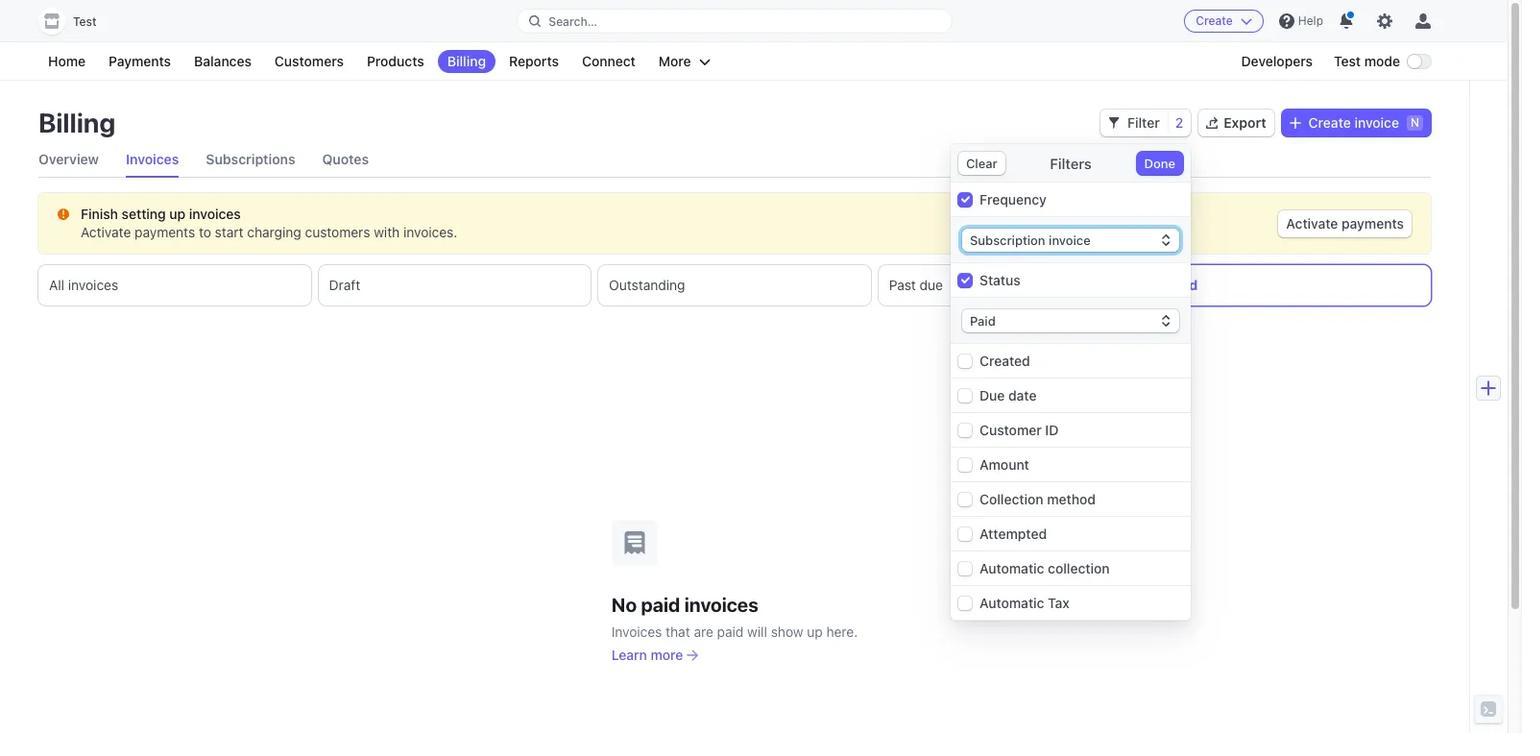 Task type: locate. For each thing, give the bounding box(es) containing it.
automatic collection
[[980, 560, 1110, 576]]

up
[[169, 206, 186, 222], [807, 623, 823, 639]]

create right svg image on the top right of page
[[1309, 114, 1352, 131]]

1 horizontal spatial paid
[[717, 623, 744, 639]]

automatic left tax
[[980, 595, 1045, 611]]

1 vertical spatial test
[[1334, 53, 1361, 69]]

test mode
[[1334, 53, 1401, 69]]

1 horizontal spatial activate
[[1287, 215, 1339, 232]]

invoice
[[1355, 114, 1400, 131]]

1 automatic from the top
[[980, 560, 1045, 576]]

home
[[48, 53, 86, 69]]

1 vertical spatial invoices
[[612, 623, 662, 639]]

status
[[980, 272, 1021, 288]]

up inside 'finish setting up invoices activate payments to start charging customers with invoices.'
[[169, 206, 186, 222]]

svg image
[[1109, 117, 1120, 129], [58, 209, 69, 220]]

invoices up learn
[[612, 623, 662, 639]]

1 horizontal spatial test
[[1334, 53, 1361, 69]]

1 vertical spatial create
[[1309, 114, 1352, 131]]

svg image left the finish
[[58, 209, 69, 220]]

help
[[1299, 13, 1324, 28]]

frequency
[[980, 191, 1047, 208]]

0 vertical spatial paid
[[641, 593, 680, 615]]

0 vertical spatial invoices
[[126, 151, 179, 167]]

1 tab list from the top
[[38, 142, 1431, 178]]

customers
[[275, 53, 344, 69]]

2 vertical spatial invoices
[[685, 593, 759, 615]]

payments
[[1342, 215, 1405, 232], [135, 224, 195, 240]]

0 horizontal spatial invoices
[[68, 277, 118, 293]]

due
[[980, 387, 1005, 403]]

activate down the finish
[[81, 224, 131, 240]]

billing left reports
[[447, 53, 486, 69]]

paid up that
[[641, 593, 680, 615]]

test left 'mode'
[[1334, 53, 1361, 69]]

create up developers link
[[1196, 13, 1233, 28]]

invoices right all on the top left
[[68, 277, 118, 293]]

2 tab list from the top
[[38, 265, 1431, 306]]

1 horizontal spatial invoices
[[189, 206, 241, 222]]

2 horizontal spatial invoices
[[685, 593, 759, 615]]

outstanding
[[609, 277, 685, 293]]

created
[[980, 353, 1031, 369]]

home link
[[38, 50, 95, 73]]

invoices inside tab list
[[126, 151, 179, 167]]

invoices for invoices that are paid will show up here.
[[612, 623, 662, 639]]

1 horizontal spatial svg image
[[1109, 117, 1120, 129]]

tab list
[[38, 142, 1431, 178], [38, 265, 1431, 306]]

1 horizontal spatial invoices
[[612, 623, 662, 639]]

0 vertical spatial billing
[[447, 53, 486, 69]]

payments
[[109, 53, 171, 69]]

attempted
[[980, 526, 1047, 542]]

create inside button
[[1196, 13, 1233, 28]]

draft button
[[319, 265, 591, 306]]

invoices
[[126, 151, 179, 167], [612, 623, 662, 639]]

0 horizontal spatial create
[[1196, 13, 1233, 28]]

test up home on the top left
[[73, 14, 97, 29]]

0 horizontal spatial payments
[[135, 224, 195, 240]]

automatic down 'attempted'
[[980, 560, 1045, 576]]

1 horizontal spatial create
[[1309, 114, 1352, 131]]

1 horizontal spatial up
[[807, 623, 823, 639]]

subscriptions link
[[206, 142, 295, 177]]

export
[[1224, 114, 1267, 131]]

0 horizontal spatial activate
[[81, 224, 131, 240]]

charging
[[247, 224, 301, 240]]

here.
[[827, 623, 858, 639]]

paid button
[[1159, 265, 1431, 306]]

invoices up to
[[189, 206, 241, 222]]

create for create invoice
[[1309, 114, 1352, 131]]

connect
[[582, 53, 636, 69]]

0 horizontal spatial test
[[73, 14, 97, 29]]

1 vertical spatial tab list
[[38, 265, 1431, 306]]

more button
[[649, 50, 720, 73]]

0 vertical spatial invoices
[[189, 206, 241, 222]]

test inside test button
[[73, 14, 97, 29]]

paid
[[641, 593, 680, 615], [717, 623, 744, 639]]

show
[[771, 623, 804, 639]]

activate up paid button
[[1287, 215, 1339, 232]]

tab list containing overview
[[38, 142, 1431, 178]]

overview
[[38, 151, 99, 167]]

automatic for automatic tax
[[980, 595, 1045, 611]]

0 vertical spatial svg image
[[1109, 117, 1120, 129]]

invoices.
[[403, 224, 458, 240]]

2
[[1176, 114, 1184, 131]]

billing up the 'overview'
[[38, 107, 116, 138]]

collection
[[1048, 560, 1110, 576]]

billing
[[447, 53, 486, 69], [38, 107, 116, 138]]

are
[[694, 623, 714, 639]]

activate payments
[[1287, 215, 1405, 232]]

1 vertical spatial automatic
[[980, 595, 1045, 611]]

setting
[[122, 206, 166, 222]]

automatic tax
[[980, 595, 1070, 611]]

more
[[651, 646, 683, 662]]

0 vertical spatial test
[[73, 14, 97, 29]]

all
[[49, 277, 64, 293]]

0 vertical spatial automatic
[[980, 560, 1045, 576]]

1 vertical spatial svg image
[[58, 209, 69, 220]]

0 horizontal spatial invoices
[[126, 151, 179, 167]]

create invoice
[[1309, 114, 1400, 131]]

0 vertical spatial create
[[1196, 13, 1233, 28]]

no paid invoices
[[612, 593, 759, 615]]

done
[[1145, 156, 1176, 171]]

activate
[[1287, 215, 1339, 232], [81, 224, 131, 240]]

0 horizontal spatial up
[[169, 206, 186, 222]]

1 vertical spatial invoices
[[68, 277, 118, 293]]

quotes
[[322, 151, 369, 167]]

up right setting
[[169, 206, 186, 222]]

paid
[[1170, 277, 1198, 293]]

invoices up setting
[[126, 151, 179, 167]]

finish
[[81, 206, 118, 222]]

create
[[1196, 13, 1233, 28], [1309, 114, 1352, 131]]

due date
[[980, 387, 1037, 403]]

up left here.
[[807, 623, 823, 639]]

svg image
[[1290, 117, 1301, 129]]

0 vertical spatial up
[[169, 206, 186, 222]]

search…
[[549, 14, 598, 28]]

customers link
[[265, 50, 353, 73]]

svg image left filter
[[1109, 117, 1120, 129]]

to
[[199, 224, 211, 240]]

1 vertical spatial up
[[807, 623, 823, 639]]

notifications image
[[1339, 13, 1355, 29]]

invoices
[[189, 206, 241, 222], [68, 277, 118, 293], [685, 593, 759, 615]]

collection
[[980, 491, 1044, 507]]

0 vertical spatial tab list
[[38, 142, 1431, 178]]

will
[[748, 623, 768, 639]]

automatic
[[980, 560, 1045, 576], [980, 595, 1045, 611]]

2 automatic from the top
[[980, 595, 1045, 611]]

start
[[215, 224, 244, 240]]

test for test
[[73, 14, 97, 29]]

invoices up invoices that are paid will show up here.
[[685, 593, 759, 615]]

payments inside 'finish setting up invoices activate payments to start charging customers with invoices.'
[[135, 224, 195, 240]]

done button
[[1137, 152, 1184, 175]]

overview link
[[38, 142, 99, 177]]

paid right are
[[717, 623, 744, 639]]

filters
[[1050, 155, 1092, 172]]

test
[[73, 14, 97, 29], [1334, 53, 1361, 69]]

create button
[[1185, 10, 1264, 33]]

0 horizontal spatial paid
[[641, 593, 680, 615]]

1 vertical spatial billing
[[38, 107, 116, 138]]



Task type: describe. For each thing, give the bounding box(es) containing it.
outstanding button
[[599, 265, 871, 306]]

invoices that are paid will show up here.
[[612, 623, 858, 639]]

past due
[[889, 277, 943, 293]]

1 horizontal spatial billing
[[447, 53, 486, 69]]

test for test mode
[[1334, 53, 1361, 69]]

products
[[367, 53, 424, 69]]

billing link
[[438, 50, 496, 73]]

clear
[[966, 156, 998, 171]]

activate inside 'finish setting up invoices activate payments to start charging customers with invoices.'
[[81, 224, 131, 240]]

tab list containing all invoices
[[38, 265, 1431, 306]]

date
[[1009, 387, 1037, 403]]

connect link
[[573, 50, 645, 73]]

0 horizontal spatial billing
[[38, 107, 116, 138]]

method
[[1047, 491, 1096, 507]]

customer
[[980, 422, 1042, 438]]

learn more
[[612, 646, 683, 662]]

clear button
[[959, 152, 1006, 175]]

developers
[[1242, 53, 1313, 69]]

Search… text field
[[518, 9, 952, 33]]

collection method
[[980, 491, 1096, 507]]

id
[[1046, 422, 1059, 438]]

due
[[920, 277, 943, 293]]

subscriptions
[[206, 151, 295, 167]]

invoices for invoices
[[126, 151, 179, 167]]

finish setting up invoices activate payments to start charging customers with invoices.
[[81, 206, 458, 240]]

invoices inside 'finish setting up invoices activate payments to start charging customers with invoices.'
[[189, 206, 241, 222]]

with
[[374, 224, 400, 240]]

reports
[[509, 53, 559, 69]]

payments link
[[99, 50, 181, 73]]

mode
[[1365, 53, 1401, 69]]

customer id
[[980, 422, 1059, 438]]

invoices inside button
[[68, 277, 118, 293]]

that
[[666, 623, 690, 639]]

invoices link
[[126, 142, 179, 177]]

all invoices button
[[38, 265, 311, 306]]

1 vertical spatial paid
[[717, 623, 744, 639]]

tax
[[1048, 595, 1070, 611]]

all invoices
[[49, 277, 118, 293]]

1 horizontal spatial payments
[[1342, 215, 1405, 232]]

automatic for automatic collection
[[980, 560, 1045, 576]]

Search… search field
[[518, 9, 952, 33]]

learn
[[612, 646, 647, 662]]

balances
[[194, 53, 252, 69]]

activate payments link
[[1279, 210, 1412, 237]]

export button
[[1199, 110, 1275, 136]]

reports link
[[500, 50, 569, 73]]

no
[[612, 593, 637, 615]]

balances link
[[185, 50, 261, 73]]

n
[[1411, 115, 1420, 130]]

quotes link
[[322, 142, 369, 177]]

learn more link
[[612, 645, 699, 664]]

past
[[889, 277, 916, 293]]

create for create
[[1196, 13, 1233, 28]]

draft
[[329, 277, 360, 293]]

past due button
[[879, 265, 1151, 306]]

filter
[[1128, 114, 1160, 131]]

developers link
[[1232, 50, 1323, 73]]

0 horizontal spatial svg image
[[58, 209, 69, 220]]

products link
[[357, 50, 434, 73]]

amount
[[980, 456, 1030, 473]]

customers
[[305, 224, 370, 240]]

help button
[[1272, 6, 1332, 37]]

more
[[659, 53, 691, 69]]

test button
[[38, 8, 116, 35]]



Task type: vqa. For each thing, say whether or not it's contained in the screenshot.
details
no



